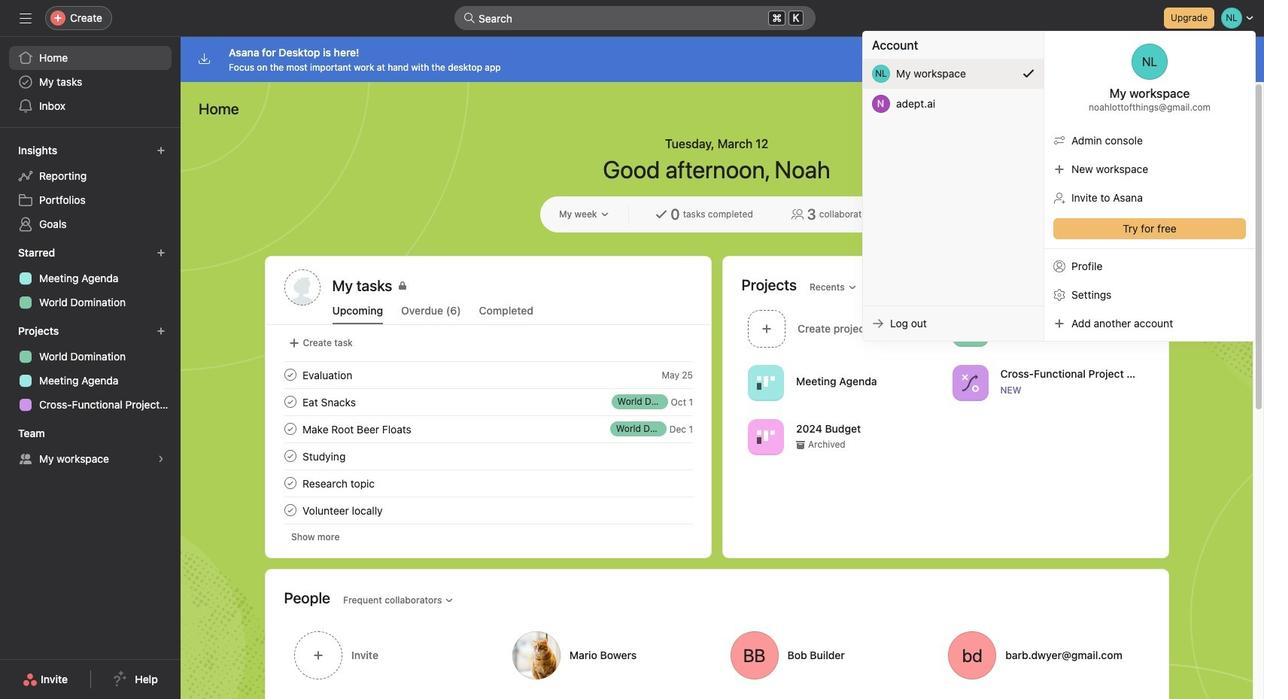Task type: locate. For each thing, give the bounding box(es) containing it.
mark complete image for third mark complete option from the bottom
[[281, 447, 299, 465]]

5 mark complete image from the top
[[281, 501, 299, 520]]

new insights image
[[157, 146, 166, 155]]

radio item
[[864, 59, 1044, 89]]

mark complete image
[[281, 393, 299, 411]]

1 mark complete image from the top
[[281, 366, 299, 384]]

Mark complete checkbox
[[281, 393, 299, 411], [281, 447, 299, 465], [281, 474, 299, 492], [281, 501, 299, 520]]

1 vertical spatial mark complete checkbox
[[281, 420, 299, 438]]

None field
[[455, 6, 816, 30]]

projects element
[[0, 318, 181, 420]]

mark complete image
[[281, 366, 299, 384], [281, 420, 299, 438], [281, 447, 299, 465], [281, 474, 299, 492], [281, 501, 299, 520]]

4 mark complete image from the top
[[281, 474, 299, 492]]

line_and_symbols image
[[962, 374, 980, 392]]

mark complete checkbox down mark complete icon
[[281, 420, 299, 438]]

0 vertical spatial mark complete checkbox
[[281, 366, 299, 384]]

1 board image from the top
[[757, 374, 775, 392]]

mark complete checkbox up mark complete icon
[[281, 366, 299, 384]]

board image
[[757, 374, 775, 392], [757, 428, 775, 446]]

mark complete image for 1st mark complete option from the bottom
[[281, 501, 299, 520]]

hide sidebar image
[[20, 12, 32, 24]]

3 mark complete image from the top
[[281, 447, 299, 465]]

mark complete image for 2nd mark complete checkbox
[[281, 420, 299, 438]]

rocket image
[[962, 320, 980, 338]]

Mark complete checkbox
[[281, 366, 299, 384], [281, 420, 299, 438]]

1 mark complete checkbox from the top
[[281, 393, 299, 411]]

mark complete image for first mark complete checkbox from the top
[[281, 366, 299, 384]]

1 vertical spatial board image
[[757, 428, 775, 446]]

menu
[[864, 32, 1256, 341]]

2 mark complete image from the top
[[281, 420, 299, 438]]

0 vertical spatial board image
[[757, 374, 775, 392]]



Task type: describe. For each thing, give the bounding box(es) containing it.
3 mark complete checkbox from the top
[[281, 474, 299, 492]]

insights element
[[0, 137, 181, 239]]

add profile photo image
[[284, 270, 320, 306]]

mark complete image for 3rd mark complete option from the top of the page
[[281, 474, 299, 492]]

add items to starred image
[[157, 248, 166, 258]]

prominent image
[[464, 12, 476, 24]]

2 mark complete checkbox from the top
[[281, 447, 299, 465]]

global element
[[0, 37, 181, 127]]

see details, my workspace image
[[157, 455, 166, 464]]

2 mark complete checkbox from the top
[[281, 420, 299, 438]]

Search tasks, projects, and more text field
[[455, 6, 816, 30]]

new project or portfolio image
[[157, 327, 166, 336]]

1 mark complete checkbox from the top
[[281, 366, 299, 384]]

teams element
[[0, 420, 181, 474]]

starred element
[[0, 239, 181, 318]]

4 mark complete checkbox from the top
[[281, 501, 299, 520]]

2 board image from the top
[[757, 428, 775, 446]]



Task type: vqa. For each thing, say whether or not it's contained in the screenshot.
the New insights "image" on the left of page
yes



